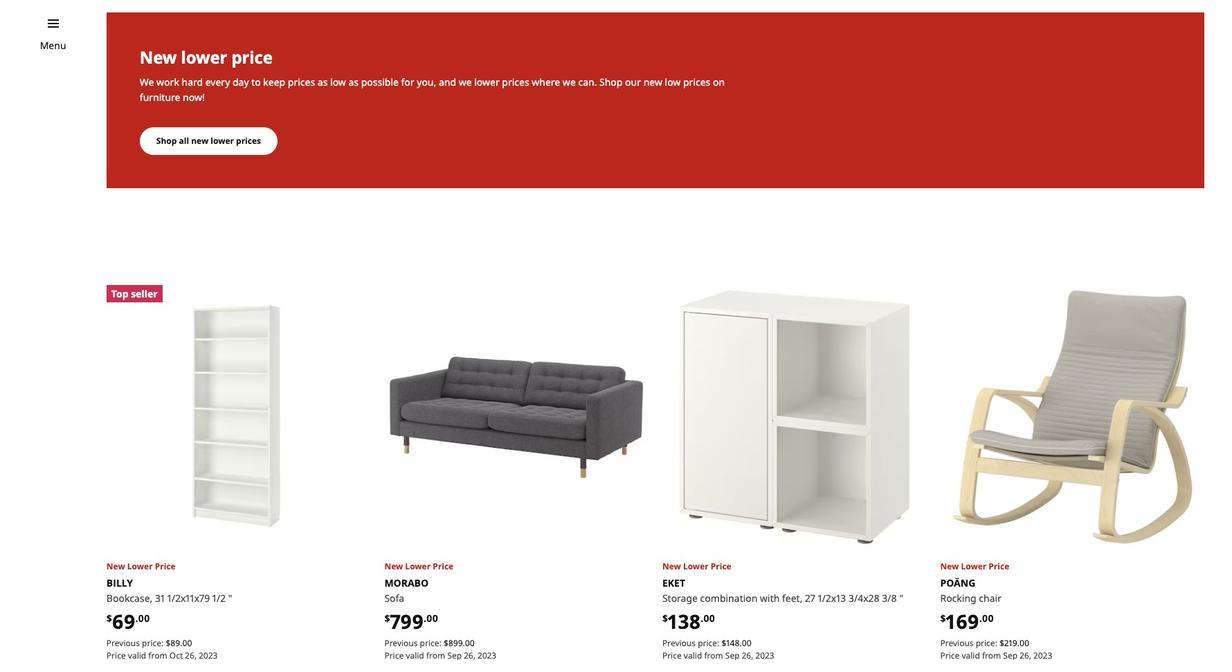 Task type: describe. For each thing, give the bounding box(es) containing it.
keep
[[263, 76, 285, 89]]

2 as from the left
[[349, 76, 359, 89]]

eket
[[662, 577, 685, 590]]

$ down new lower price billy bookcase, 31 1/2x11x79 1/2 " $ 69 . 00
[[166, 638, 170, 649]]

new up work
[[140, 45, 177, 68]]

00 inside new lower price billy bookcase, 31 1/2x11x79 1/2 " $ 69 . 00
[[138, 612, 150, 625]]

new inside we work hard every day to keep prices as low as possible for you, and we lower prices where we can. shop our new low prices on furniture now!
[[644, 76, 662, 89]]

$ down combination
[[722, 638, 726, 649]]

00 right 899
[[465, 638, 475, 649]]

lower inside button
[[211, 135, 234, 147]]

previous price: $ 148 . 00
[[662, 638, 752, 649]]

1/2x13
[[818, 592, 846, 605]]

seller
[[131, 287, 158, 300]]

new lower price eket storage combination with feet, 27 1/2x13 3/4x28 3/8 " $ 138 . 00
[[662, 561, 903, 635]]

price: for 69
[[142, 638, 164, 649]]

prices left on
[[683, 76, 710, 89]]

on
[[713, 76, 725, 89]]

previous for 69
[[106, 638, 140, 649]]

menu
[[40, 39, 66, 52]]

new for 169
[[940, 561, 959, 572]]

poäng
[[940, 577, 976, 590]]

00 inside new lower price eket storage combination with feet, 27 1/2x13 3/4x28 3/8 " $ 138 . 00
[[703, 612, 715, 625]]

new for 69
[[106, 561, 125, 572]]

69
[[112, 608, 135, 635]]

new lower price morabo sofa $ 799 . 00
[[384, 561, 454, 635]]

new for 799
[[384, 561, 403, 572]]

27
[[805, 592, 815, 605]]

bookcase,
[[106, 592, 152, 605]]

. inside new lower price morabo sofa $ 799 . 00
[[424, 612, 426, 625]]

. inside "new lower price poäng rocking chair $ 169 . 00"
[[979, 612, 982, 625]]

" inside new lower price billy bookcase, 31 1/2x11x79 1/2 " $ 69 . 00
[[228, 592, 232, 605]]

top seller
[[111, 287, 158, 300]]

can.
[[578, 76, 597, 89]]

shop all new lower prices
[[156, 135, 261, 147]]

where
[[532, 76, 560, 89]]

new for 138
[[662, 561, 681, 572]]

" inside new lower price eket storage combination with feet, 27 1/2x13 3/4x28 3/8 " $ 138 . 00
[[899, 592, 903, 605]]

799
[[390, 608, 424, 635]]

prices inside button
[[236, 135, 261, 147]]

lower for 799
[[405, 561, 431, 572]]

morabo
[[384, 577, 429, 590]]

00 inside "new lower price poäng rocking chair $ 169 . 00"
[[982, 612, 994, 625]]

previous price: $ 899 . 00
[[384, 638, 475, 649]]

shop all new lower prices button
[[140, 128, 278, 155]]

$ inside new lower price billy bookcase, 31 1/2x11x79 1/2 " $ 69 . 00
[[106, 612, 112, 625]]

2 we from the left
[[563, 76, 576, 89]]

now!
[[183, 91, 205, 104]]

previous price: $ 219 . 00
[[940, 638, 1029, 649]]

price: for 169
[[976, 638, 997, 649]]

work
[[157, 76, 179, 89]]

billy bookcase, white, 31 1/2x11x79 1/2 " image
[[106, 285, 371, 550]]

price: for 138
[[698, 638, 719, 649]]

0 vertical spatial lower
[[181, 45, 227, 68]]

$ down chair
[[1000, 638, 1004, 649]]

new inside button
[[191, 135, 208, 147]]

price for 69
[[155, 561, 176, 572]]

138
[[668, 608, 701, 635]]

1 low from the left
[[330, 76, 346, 89]]

storage
[[662, 592, 698, 605]]

day
[[233, 76, 249, 89]]



Task type: vqa. For each thing, say whether or not it's contained in the screenshot.
"169"
yes



Task type: locate. For each thing, give the bounding box(es) containing it.
price: left 899
[[420, 638, 441, 649]]

.
[[135, 612, 138, 625], [424, 612, 426, 625], [701, 612, 703, 625], [979, 612, 982, 625], [180, 638, 182, 649], [463, 638, 465, 649], [740, 638, 742, 649], [1017, 638, 1020, 649]]

possible
[[361, 76, 399, 89]]

shop left our
[[599, 76, 623, 89]]

" right 1/2
[[228, 592, 232, 605]]

lower inside new lower price morabo sofa $ 799 . 00
[[405, 561, 431, 572]]

billy
[[106, 577, 133, 590]]

00 up previous price: $ 899 . 00 at left
[[426, 612, 438, 625]]

price for 169
[[989, 561, 1009, 572]]

low
[[330, 76, 346, 89], [665, 76, 681, 89]]

lower up the morabo
[[405, 561, 431, 572]]

rocking
[[940, 592, 976, 605]]

new inside new lower price billy bookcase, 31 1/2x11x79 1/2 " $ 69 . 00
[[106, 561, 125, 572]]

top seller link
[[106, 285, 371, 550]]

price inside new lower price billy bookcase, 31 1/2x11x79 1/2 " $ 69 . 00
[[155, 561, 176, 572]]

with
[[760, 592, 780, 605]]

new inside "new lower price poäng rocking chair $ 169 . 00"
[[940, 561, 959, 572]]

2 previous from the left
[[384, 638, 418, 649]]

price
[[155, 561, 176, 572], [433, 561, 454, 572], [711, 561, 731, 572], [989, 561, 1009, 572]]

lower right all
[[211, 135, 234, 147]]

1 horizontal spatial shop
[[599, 76, 623, 89]]

4 price: from the left
[[976, 638, 997, 649]]

$ inside "new lower price poäng rocking chair $ 169 . 00"
[[940, 612, 946, 625]]

new right our
[[644, 76, 662, 89]]

we
[[459, 76, 472, 89], [563, 76, 576, 89]]

as right keep
[[318, 76, 328, 89]]

furniture
[[140, 91, 180, 104]]

00 right 138
[[703, 612, 715, 625]]

0 vertical spatial new
[[644, 76, 662, 89]]

1/2x11x79
[[167, 592, 210, 605]]

2 price from the left
[[433, 561, 454, 572]]

new lower price
[[140, 45, 273, 68]]

lower inside we work hard every day to keep prices as low as possible for you, and we lower prices where we can. shop our new low prices on furniture now!
[[474, 76, 500, 89]]

previous down 169
[[940, 638, 974, 649]]

0 horizontal spatial "
[[228, 592, 232, 605]]

new
[[140, 45, 177, 68], [106, 561, 125, 572], [384, 561, 403, 572], [662, 561, 681, 572], [940, 561, 959, 572]]

3 price from the left
[[711, 561, 731, 572]]

previous down 69 on the bottom left of the page
[[106, 638, 140, 649]]

2 lower from the left
[[405, 561, 431, 572]]

price: for 799
[[420, 638, 441, 649]]

price inside "new lower price poäng rocking chair $ 169 . 00"
[[989, 561, 1009, 572]]

lower inside "new lower price poäng rocking chair $ 169 . 00"
[[961, 561, 987, 572]]

3 previous from the left
[[662, 638, 696, 649]]

previous for 799
[[384, 638, 418, 649]]

our
[[625, 76, 641, 89]]

lower inside new lower price eket storage combination with feet, 27 1/2x13 3/4x28 3/8 " $ 138 . 00
[[683, 561, 709, 572]]

0 horizontal spatial as
[[318, 76, 328, 89]]

shop inside we work hard every day to keep prices as low as possible for you, and we lower prices where we can. shop our new low prices on furniture now!
[[599, 76, 623, 89]]

shop
[[599, 76, 623, 89], [156, 135, 177, 147]]

prices
[[288, 76, 315, 89], [502, 76, 529, 89], [683, 76, 710, 89], [236, 135, 261, 147]]

3/8
[[882, 592, 897, 605]]

prices down to
[[236, 135, 261, 147]]

00 right 89
[[182, 638, 192, 649]]

1 horizontal spatial new
[[644, 76, 662, 89]]

for
[[401, 76, 414, 89]]

new
[[644, 76, 662, 89], [191, 135, 208, 147]]

price for 799
[[433, 561, 454, 572]]

1 we from the left
[[459, 76, 472, 89]]

00 right 219
[[1020, 638, 1029, 649]]

1 price: from the left
[[142, 638, 164, 649]]

2 " from the left
[[899, 592, 903, 605]]

previous
[[106, 638, 140, 649], [384, 638, 418, 649], [662, 638, 696, 649], [940, 638, 974, 649]]

previous down 138
[[662, 638, 696, 649]]

new inside new lower price morabo sofa $ 799 . 00
[[384, 561, 403, 572]]

new inside new lower price eket storage combination with feet, 27 1/2x13 3/4x28 3/8 " $ 138 . 00
[[662, 561, 681, 572]]

1 vertical spatial new
[[191, 135, 208, 147]]

00 right 148
[[742, 638, 752, 649]]

low right our
[[665, 76, 681, 89]]

price: left 219
[[976, 638, 997, 649]]

1 horizontal spatial as
[[349, 76, 359, 89]]

lower inside new lower price billy bookcase, 31 1/2x11x79 1/2 " $ 69 . 00
[[127, 561, 153, 572]]

1 horizontal spatial "
[[899, 592, 903, 605]]

$
[[106, 612, 112, 625], [384, 612, 390, 625], [662, 612, 668, 625], [940, 612, 946, 625], [166, 638, 170, 649], [444, 638, 448, 649], [722, 638, 726, 649], [1000, 638, 1004, 649]]

lower up poäng
[[961, 561, 987, 572]]

menu button
[[40, 38, 66, 53]]

1 horizontal spatial low
[[665, 76, 681, 89]]

all
[[179, 135, 189, 147]]

1 vertical spatial lower
[[474, 76, 500, 89]]

lower right and
[[474, 76, 500, 89]]

we left can.
[[563, 76, 576, 89]]

we right and
[[459, 76, 472, 89]]

$ down bookcase,
[[106, 612, 112, 625]]

lower
[[127, 561, 153, 572], [405, 561, 431, 572], [683, 561, 709, 572], [961, 561, 987, 572]]

1/2
[[212, 592, 226, 605]]

00
[[138, 612, 150, 625], [426, 612, 438, 625], [703, 612, 715, 625], [982, 612, 994, 625], [182, 638, 192, 649], [465, 638, 475, 649], [742, 638, 752, 649], [1020, 638, 1029, 649]]

we work hard every day to keep prices as low as possible for you, and we lower prices where we can. shop our new low prices on furniture now!
[[140, 76, 725, 104]]

1 lower from the left
[[127, 561, 153, 572]]

prices right keep
[[288, 76, 315, 89]]

lower for 169
[[961, 561, 987, 572]]

as left possible
[[349, 76, 359, 89]]

new up eket
[[662, 561, 681, 572]]

combination
[[700, 592, 758, 605]]

1 as from the left
[[318, 76, 328, 89]]

$ down the sofa
[[384, 612, 390, 625]]

chair
[[979, 592, 1002, 605]]

0 horizontal spatial new
[[191, 135, 208, 147]]

4 lower from the left
[[961, 561, 987, 572]]

3 price: from the left
[[698, 638, 719, 649]]

new right all
[[191, 135, 208, 147]]

$ inside new lower price eket storage combination with feet, 27 1/2x13 3/4x28 3/8 " $ 138 . 00
[[662, 612, 668, 625]]

price inside new lower price morabo sofa $ 799 . 00
[[433, 561, 454, 572]]

new up poäng
[[940, 561, 959, 572]]

lower up hard
[[181, 45, 227, 68]]

poäng rocking chair, birch veneer/knisa light beige image
[[940, 285, 1204, 550]]

feet,
[[782, 592, 803, 605]]

. inside new lower price billy bookcase, 31 1/2x11x79 1/2 " $ 69 . 00
[[135, 612, 138, 625]]

lower up eket
[[683, 561, 709, 572]]

new up the morabo
[[384, 561, 403, 572]]

low left possible
[[330, 76, 346, 89]]

as
[[318, 76, 328, 89], [349, 76, 359, 89]]

every
[[205, 76, 230, 89]]

89
[[170, 638, 180, 649]]

new lower price poäng rocking chair $ 169 . 00
[[940, 561, 1009, 635]]

price:
[[142, 638, 164, 649], [420, 638, 441, 649], [698, 638, 719, 649], [976, 638, 997, 649]]

previous price: $ 89 . 00
[[106, 638, 192, 649]]

$ inside new lower price morabo sofa $ 799 . 00
[[384, 612, 390, 625]]

1 price from the left
[[155, 561, 176, 572]]

00 inside new lower price morabo sofa $ 799 . 00
[[426, 612, 438, 625]]

" right 3/8
[[899, 592, 903, 605]]

lower for 138
[[683, 561, 709, 572]]

lower
[[181, 45, 227, 68], [474, 76, 500, 89], [211, 135, 234, 147]]

price: left 89
[[142, 638, 164, 649]]

4 price from the left
[[989, 561, 1009, 572]]

prices left where
[[502, 76, 529, 89]]

219
[[1004, 638, 1017, 649]]

price: left 148
[[698, 638, 719, 649]]

0 vertical spatial shop
[[599, 76, 623, 89]]

2 low from the left
[[665, 76, 681, 89]]

price for 138
[[711, 561, 731, 572]]

3/4x28
[[849, 592, 880, 605]]

4 previous from the left
[[940, 638, 974, 649]]

$ down new lower price morabo sofa $ 799 . 00
[[444, 638, 448, 649]]

new lower price billy bookcase, 31 1/2x11x79 1/2 " $ 69 . 00
[[106, 561, 232, 635]]

shop left all
[[156, 135, 177, 147]]

price inside new lower price eket storage combination with feet, 27 1/2x13 3/4x28 3/8 " $ 138 . 00
[[711, 561, 731, 572]]

you,
[[417, 76, 436, 89]]

1 " from the left
[[228, 592, 232, 605]]

2 price: from the left
[[420, 638, 441, 649]]

new up billy
[[106, 561, 125, 572]]

hard
[[182, 76, 203, 89]]

2 vertical spatial lower
[[211, 135, 234, 147]]

previous for 138
[[662, 638, 696, 649]]

31
[[155, 592, 165, 605]]

$ down the rocking
[[940, 612, 946, 625]]

3 lower from the left
[[683, 561, 709, 572]]

shop inside button
[[156, 135, 177, 147]]

0 horizontal spatial we
[[459, 76, 472, 89]]

1 vertical spatial shop
[[156, 135, 177, 147]]

price
[[231, 45, 273, 68]]

morabo sofa, gunnared dark gray/wood image
[[384, 285, 649, 550]]

0 horizontal spatial shop
[[156, 135, 177, 147]]

"
[[228, 592, 232, 605], [899, 592, 903, 605]]

previous for 169
[[940, 638, 974, 649]]

1 horizontal spatial we
[[563, 76, 576, 89]]

$ down storage
[[662, 612, 668, 625]]

previous down the 799
[[384, 638, 418, 649]]

eket storage combination with feet, white, 27 1/2x13 3/4x28 3/8 " image
[[662, 285, 926, 550]]

and
[[439, 76, 456, 89]]

we
[[140, 76, 154, 89]]

lower up billy
[[127, 561, 153, 572]]

0 horizontal spatial low
[[330, 76, 346, 89]]

. inside new lower price eket storage combination with feet, 27 1/2x13 3/4x28 3/8 " $ 138 . 00
[[701, 612, 703, 625]]

to
[[251, 76, 261, 89]]

sofa
[[384, 592, 404, 605]]

899
[[448, 638, 463, 649]]

169
[[946, 608, 979, 635]]

00 right 69 on the bottom left of the page
[[138, 612, 150, 625]]

1 previous from the left
[[106, 638, 140, 649]]

00 down chair
[[982, 612, 994, 625]]

top
[[111, 287, 128, 300]]

lower for 69
[[127, 561, 153, 572]]

148
[[726, 638, 740, 649]]



